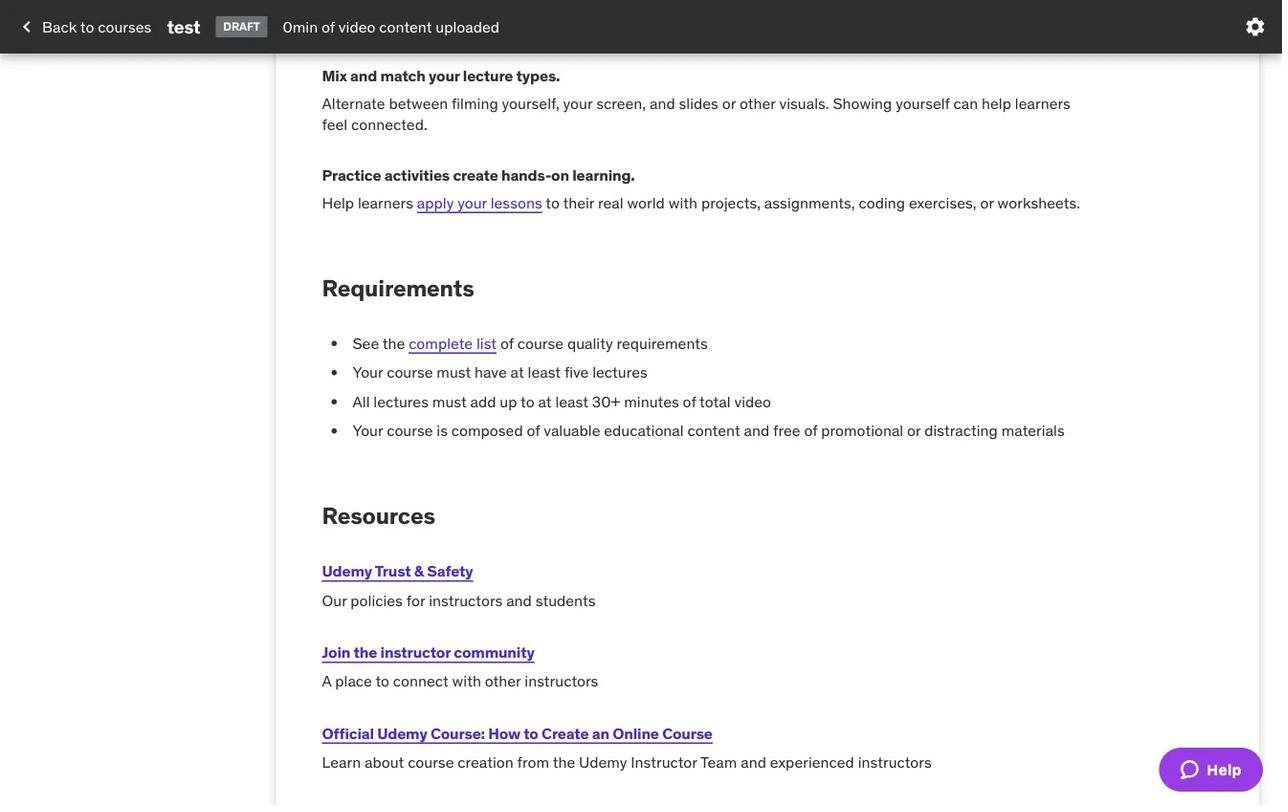 Task type: vqa. For each thing, say whether or not it's contained in the screenshot.
MUSIC Link
no



Task type: locate. For each thing, give the bounding box(es) containing it.
them left later.
[[782, 15, 817, 35]]

0 vertical spatial can
[[587, 15, 612, 35]]

0 vertical spatial help
[[794, 0, 824, 13]]

official udemy course: how to create an online course learn about course creation from the udemy instructor team and experienced instructors
[[322, 724, 932, 773]]

creation
[[458, 753, 514, 773]]

of
[[322, 17, 335, 36], [501, 334, 514, 353], [683, 392, 696, 412], [527, 421, 540, 441], [804, 421, 818, 441]]

1 horizontal spatial students
[[628, 0, 688, 13]]

and up community at the left of page
[[507, 591, 532, 611]]

is left '2-'
[[473, 0, 484, 13]]

1 vertical spatial is
[[437, 421, 448, 441]]

0 vertical spatial video
[[339, 17, 376, 36]]

course settings image
[[1244, 15, 1267, 38]]

1 vertical spatial learners
[[1015, 93, 1071, 113]]

to inside official udemy course: how to create an online course learn about course creation from the udemy instructor team and experienced instructors
[[524, 724, 539, 744]]

can inside mix and match your lecture types. alternate between filming yourself, your screen, and slides or other visuals. showing yourself can help learners feel connected.
[[954, 93, 978, 113]]

your up between
[[429, 66, 460, 85]]

0 vertical spatial learners
[[528, 15, 584, 35]]

filming
[[452, 93, 498, 113]]

1 horizontal spatial learners
[[528, 15, 584, 35]]

0 vertical spatial content
[[379, 17, 432, 36]]

1 vertical spatial students
[[536, 591, 596, 611]]

hands-
[[502, 165, 551, 185]]

and left slides
[[650, 93, 675, 113]]

to right "up"
[[521, 392, 535, 412]]

an
[[592, 724, 610, 744]]

or right slides
[[722, 93, 736, 113]]

least left five
[[528, 363, 561, 382]]

the for join
[[354, 643, 377, 663]]

the right see on the top
[[383, 334, 405, 353]]

1 vertical spatial can
[[954, 93, 978, 113]]

0 vertical spatial them
[[827, 0, 863, 13]]

0 horizontal spatial or
[[722, 93, 736, 113]]

or inside practice activities create hands-on learning. help learners apply your lessons to their real world with projects, assignments, coding exercises, or worksheets.
[[981, 193, 994, 212]]

1 vertical spatial other
[[485, 672, 521, 692]]

0 horizontal spatial at
[[511, 363, 524, 382]]

content down length
[[379, 17, 432, 36]]

safety
[[427, 562, 473, 581]]

1 horizontal spatial video
[[735, 392, 771, 412]]

1 horizontal spatial at
[[538, 392, 552, 412]]

find
[[658, 15, 684, 35]]

complete
[[409, 334, 473, 353]]

content down total at the right of page
[[688, 421, 740, 441]]

your
[[429, 66, 460, 85], [563, 93, 593, 113], [458, 193, 487, 212]]

in left each
[[404, 15, 417, 35]]

7
[[502, 0, 511, 13]]

0 horizontal spatial content
[[379, 17, 432, 36]]

mix
[[322, 66, 347, 85]]

1 horizontal spatial can
[[954, 93, 978, 113]]

help up later.
[[794, 0, 824, 13]]

learning.
[[573, 165, 635, 185]]

lectures
[[593, 363, 648, 382], [374, 392, 429, 412]]

0 horizontal spatial udemy
[[322, 562, 372, 581]]

five
[[565, 363, 589, 382]]

0 vertical spatial lectures
[[593, 363, 648, 382]]

the right the join
[[354, 643, 377, 663]]

your down all at the left of page
[[353, 421, 383, 441]]

2 vertical spatial lecture
[[463, 66, 513, 85]]

in
[[908, 0, 920, 13], [404, 15, 417, 35]]

and inside official udemy course: how to create an online course learn about course creation from the udemy instructor team and experienced instructors
[[741, 753, 767, 773]]

least up valuable
[[556, 392, 589, 412]]

1 vertical spatial minutes
[[624, 392, 679, 412]]

0 vertical spatial lecture
[[374, 0, 422, 13]]

2 a from the top
[[322, 672, 332, 692]]

medium image
[[15, 15, 38, 38]]

your down the create
[[458, 193, 487, 212]]

see the complete list of course quality requirements your course must have at least five lectures all lectures must add up to at least 30+ minutes of total video your course is composed of valuable educational content and free of promotional or distracting materials
[[353, 334, 1065, 441]]

0 horizontal spatial lectures
[[374, 392, 429, 412]]

and up watch
[[765, 0, 791, 13]]

back to courses link
[[15, 11, 152, 43]]

help inside a good lecture length is 2-7 minutes to keep students interested and help them study in short bursts. cover a single topic in each lecture so learners can easily find and re-watch them later.
[[794, 0, 824, 13]]

0 horizontal spatial with
[[452, 672, 481, 692]]

video down good
[[339, 17, 376, 36]]

1 vertical spatial a
[[322, 672, 332, 692]]

lectures up 30+
[[593, 363, 648, 382]]

2 vertical spatial udemy
[[579, 753, 627, 773]]

udemy up about
[[377, 724, 427, 744]]

apply your lessons link
[[417, 193, 542, 212]]

keep
[[590, 0, 624, 13]]

at right "up"
[[538, 392, 552, 412]]

1 horizontal spatial minutes
[[624, 392, 679, 412]]

0 horizontal spatial minutes
[[514, 0, 569, 13]]

join the instructor community a place to connect with other instructors
[[322, 643, 599, 692]]

0 horizontal spatial instructors
[[429, 591, 503, 611]]

0 horizontal spatial in
[[404, 15, 417, 35]]

2 vertical spatial instructors
[[858, 753, 932, 773]]

see
[[353, 334, 379, 353]]

to left keep
[[573, 0, 587, 13]]

2 vertical spatial your
[[458, 193, 487, 212]]

to right the how
[[524, 724, 539, 744]]

and left free
[[744, 421, 770, 441]]

study
[[866, 0, 904, 13]]

2 vertical spatial learners
[[358, 193, 413, 212]]

minutes up educational
[[624, 392, 679, 412]]

instructors down safety
[[429, 591, 503, 611]]

the down create
[[553, 753, 575, 773]]

udemy down an
[[579, 753, 627, 773]]

interested
[[692, 0, 761, 13]]

your
[[353, 363, 383, 382], [353, 421, 383, 441]]

learners
[[528, 15, 584, 35], [1015, 93, 1071, 113], [358, 193, 413, 212]]

udemy up our
[[322, 562, 372, 581]]

good
[[335, 0, 370, 13]]

0 horizontal spatial help
[[794, 0, 824, 13]]

can
[[587, 15, 612, 35], [954, 93, 978, 113]]

can down keep
[[587, 15, 612, 35]]

minutes
[[514, 0, 569, 13], [624, 392, 679, 412]]

to left their
[[546, 193, 560, 212]]

0 vertical spatial udemy
[[322, 562, 372, 581]]

1 vertical spatial lecture
[[457, 15, 505, 35]]

or left distracting
[[907, 421, 921, 441]]

1 horizontal spatial them
[[827, 0, 863, 13]]

0 vertical spatial other
[[740, 93, 776, 113]]

course left quality at the top left of the page
[[518, 334, 564, 353]]

2 horizontal spatial the
[[553, 753, 575, 773]]

your down see on the top
[[353, 363, 383, 382]]

other left visuals. at top
[[740, 93, 776, 113]]

course inside official udemy course: how to create an online course learn about course creation from the udemy instructor team and experienced instructors
[[408, 753, 454, 773]]

1 horizontal spatial lectures
[[593, 363, 648, 382]]

0 vertical spatial or
[[722, 93, 736, 113]]

to inside join the instructor community a place to connect with other instructors
[[376, 672, 390, 692]]

0 horizontal spatial them
[[782, 15, 817, 35]]

2 horizontal spatial instructors
[[858, 753, 932, 773]]

1 vertical spatial help
[[982, 93, 1012, 113]]

official
[[322, 724, 374, 744]]

a
[[322, 0, 332, 13], [322, 672, 332, 692]]

help
[[794, 0, 824, 13], [982, 93, 1012, 113]]

1 horizontal spatial is
[[473, 0, 484, 13]]

how
[[488, 724, 521, 744]]

instructors up create
[[525, 672, 599, 692]]

1 vertical spatial with
[[452, 672, 481, 692]]

0 vertical spatial at
[[511, 363, 524, 382]]

content
[[379, 17, 432, 36], [688, 421, 740, 441]]

0 vertical spatial a
[[322, 0, 332, 13]]

1 vertical spatial instructors
[[525, 672, 599, 692]]

create
[[542, 724, 589, 744]]

can right yourself
[[954, 93, 978, 113]]

apply
[[417, 193, 454, 212]]

1 horizontal spatial with
[[669, 193, 698, 212]]

to
[[573, 0, 587, 13], [80, 17, 94, 36], [546, 193, 560, 212], [521, 392, 535, 412], [376, 672, 390, 692], [524, 724, 539, 744]]

or right exercises,
[[981, 193, 994, 212]]

materials
[[1002, 421, 1065, 441]]

instructors inside udemy trust & safety our policies for instructors and students
[[429, 591, 503, 611]]

lecture down '2-'
[[457, 15, 505, 35]]

1 vertical spatial your
[[563, 93, 593, 113]]

policies
[[351, 591, 403, 611]]

from
[[517, 753, 550, 773]]

your left screen,
[[563, 93, 593, 113]]

is
[[473, 0, 484, 13], [437, 421, 448, 441]]

lecture up 0min of video content uploaded
[[374, 0, 422, 13]]

the inside join the instructor community a place to connect with other instructors
[[354, 643, 377, 663]]

1 vertical spatial or
[[981, 193, 994, 212]]

community
[[454, 643, 535, 663]]

of right free
[[804, 421, 818, 441]]

worksheets.
[[998, 193, 1081, 212]]

the inside see the complete list of course quality requirements your course must have at least five lectures all lectures must add up to at least 30+ minutes of total video your course is composed of valuable educational content and free of promotional or distracting materials
[[383, 334, 405, 353]]

free
[[773, 421, 801, 441]]

1 a from the top
[[322, 0, 332, 13]]

0 vertical spatial minutes
[[514, 0, 569, 13]]

0 vertical spatial is
[[473, 0, 484, 13]]

trust
[[375, 562, 411, 581]]

30+
[[592, 392, 621, 412]]

and inside udemy trust & safety our policies for instructors and students
[[507, 591, 532, 611]]

of left valuable
[[527, 421, 540, 441]]

help right yourself
[[982, 93, 1012, 113]]

them up later.
[[827, 0, 863, 13]]

is inside see the complete list of course quality requirements your course must have at least five lectures all lectures must add up to at least 30+ minutes of total video your course is composed of valuable educational content and free of promotional or distracting materials
[[437, 421, 448, 441]]

1 vertical spatial your
[[353, 421, 383, 441]]

projects,
[[701, 193, 761, 212]]

and right mix
[[350, 66, 377, 85]]

0 vertical spatial your
[[353, 363, 383, 382]]

educational
[[604, 421, 684, 441]]

course down "course:" in the left bottom of the page
[[408, 753, 454, 773]]

1 vertical spatial video
[[735, 392, 771, 412]]

students inside udemy trust & safety our policies for instructors and students
[[536, 591, 596, 611]]

composed
[[452, 421, 523, 441]]

video right total at the right of page
[[735, 392, 771, 412]]

0 vertical spatial instructors
[[429, 591, 503, 611]]

lecture up filming
[[463, 66, 513, 85]]

them
[[827, 0, 863, 13], [782, 15, 817, 35]]

1 vertical spatial content
[[688, 421, 740, 441]]

must left add
[[432, 392, 467, 412]]

2 horizontal spatial udemy
[[579, 753, 627, 773]]

list
[[477, 334, 497, 353]]

to right place
[[376, 672, 390, 692]]

2 horizontal spatial learners
[[1015, 93, 1071, 113]]

match
[[380, 66, 426, 85]]

0 vertical spatial must
[[437, 363, 471, 382]]

of right 0min
[[322, 17, 335, 36]]

0 horizontal spatial is
[[437, 421, 448, 441]]

1 vertical spatial udemy
[[377, 724, 427, 744]]

about
[[365, 753, 404, 773]]

1 horizontal spatial content
[[688, 421, 740, 441]]

must down the 'complete list' link
[[437, 363, 471, 382]]

minutes up so
[[514, 0, 569, 13]]

other inside mix and match your lecture types. alternate between filming yourself, your screen, and slides or other visuals. showing yourself can help learners feel connected.
[[740, 93, 776, 113]]

and left re-
[[688, 15, 713, 35]]

a left place
[[322, 672, 332, 692]]

instructors
[[429, 591, 503, 611], [525, 672, 599, 692], [858, 753, 932, 773]]

udemy trust & safety our policies for instructors and students
[[322, 562, 596, 611]]

0 horizontal spatial the
[[354, 643, 377, 663]]

at
[[511, 363, 524, 382], [538, 392, 552, 412]]

showing
[[833, 93, 892, 113]]

activities
[[385, 165, 450, 185]]

students
[[628, 0, 688, 13], [536, 591, 596, 611]]

0 vertical spatial with
[[669, 193, 698, 212]]

is left composed
[[437, 421, 448, 441]]

a up single
[[322, 0, 332, 13]]

2 horizontal spatial or
[[981, 193, 994, 212]]

on
[[551, 165, 569, 185]]

1 horizontal spatial instructors
[[525, 672, 599, 692]]

0 horizontal spatial other
[[485, 672, 521, 692]]

2 vertical spatial the
[[553, 753, 575, 773]]

or inside see the complete list of course quality requirements your course must have at least five lectures all lectures must add up to at least 30+ minutes of total video your course is composed of valuable educational content and free of promotional or distracting materials
[[907, 421, 921, 441]]

types.
[[516, 66, 560, 85]]

2 vertical spatial or
[[907, 421, 921, 441]]

with right 'world'
[[669, 193, 698, 212]]

must
[[437, 363, 471, 382], [432, 392, 467, 412]]

0 vertical spatial students
[[628, 0, 688, 13]]

with down community at the left of page
[[452, 672, 481, 692]]

instructors inside join the instructor community a place to connect with other instructors
[[525, 672, 599, 692]]

other down community at the left of page
[[485, 672, 521, 692]]

with
[[669, 193, 698, 212], [452, 672, 481, 692]]

1 horizontal spatial other
[[740, 93, 776, 113]]

course left composed
[[387, 421, 433, 441]]

0 horizontal spatial learners
[[358, 193, 413, 212]]

instructors right experienced
[[858, 753, 932, 773]]

in left short
[[908, 0, 920, 13]]

0 vertical spatial the
[[383, 334, 405, 353]]

1 vertical spatial the
[[354, 643, 377, 663]]

course down complete
[[387, 363, 433, 382]]

so
[[508, 15, 524, 35]]

is inside a good lecture length is 2-7 minutes to keep students interested and help them study in short bursts. cover a single topic in each lecture so learners can easily find and re-watch them later.
[[473, 0, 484, 13]]

a inside a good lecture length is 2-7 minutes to keep students interested and help them study in short bursts. cover a single topic in each lecture so learners can easily find and re-watch them later.
[[322, 0, 332, 13]]

1 horizontal spatial help
[[982, 93, 1012, 113]]

back to courses
[[42, 17, 152, 36]]

at right have
[[511, 363, 524, 382]]

students inside a good lecture length is 2-7 minutes to keep students interested and help them study in short bursts. cover a single topic in each lecture so learners can easily find and re-watch them later.
[[628, 0, 688, 13]]

instructor
[[631, 753, 697, 773]]

1 horizontal spatial or
[[907, 421, 921, 441]]

practice
[[322, 165, 381, 185]]

udemy inside udemy trust & safety our policies for instructors and students
[[322, 562, 372, 581]]

0 horizontal spatial students
[[536, 591, 596, 611]]

udemy
[[322, 562, 372, 581], [377, 724, 427, 744], [579, 753, 627, 773]]

join the instructor community link
[[322, 643, 535, 663]]

lectures right all at the left of page
[[374, 392, 429, 412]]

0 vertical spatial in
[[908, 0, 920, 13]]

and right team
[[741, 753, 767, 773]]

complete list link
[[409, 334, 497, 353]]

1 horizontal spatial the
[[383, 334, 405, 353]]

distracting
[[925, 421, 998, 441]]

a inside join the instructor community a place to connect with other instructors
[[322, 672, 332, 692]]

0 horizontal spatial can
[[587, 15, 612, 35]]



Task type: describe. For each thing, give the bounding box(es) containing it.
draft
[[223, 19, 260, 34]]

each
[[420, 15, 453, 35]]

your inside practice activities create hands-on learning. help learners apply your lessons to their real world with projects, assignments, coding exercises, or worksheets.
[[458, 193, 487, 212]]

to inside a good lecture length is 2-7 minutes to keep students interested and help them study in short bursts. cover a single topic in each lecture so learners can easily find and re-watch them later.
[[573, 0, 587, 13]]

the inside official udemy course: how to create an online course learn about course creation from the udemy instructor team and experienced instructors
[[553, 753, 575, 773]]

cover
[[1013, 0, 1053, 13]]

exercises,
[[909, 193, 977, 212]]

1 vertical spatial lectures
[[374, 392, 429, 412]]

slides
[[679, 93, 719, 113]]

screen,
[[596, 93, 646, 113]]

connect
[[393, 672, 449, 692]]

feel
[[322, 115, 348, 134]]

2 your from the top
[[353, 421, 383, 441]]

or inside mix and match your lecture types. alternate between filming yourself, your screen, and slides or other visuals. showing yourself can help learners feel connected.
[[722, 93, 736, 113]]

to right the back on the top left of the page
[[80, 17, 94, 36]]

assignments,
[[765, 193, 855, 212]]

yourself
[[896, 93, 950, 113]]

mix and match your lecture types. alternate between filming yourself, your screen, and slides or other visuals. showing yourself can help learners feel connected.
[[322, 66, 1071, 134]]

instructors inside official udemy course: how to create an online course learn about course creation from the udemy instructor team and experienced instructors
[[858, 753, 932, 773]]

single
[[322, 15, 363, 35]]

quality
[[567, 334, 613, 353]]

our
[[322, 591, 347, 611]]

to inside practice activities create hands-on learning. help learners apply your lessons to their real world with projects, assignments, coding exercises, or worksheets.
[[546, 193, 560, 212]]

0 vertical spatial least
[[528, 363, 561, 382]]

content inside see the complete list of course quality requirements your course must have at least five lectures all lectures must add up to at least 30+ minutes of total video your course is composed of valuable educational content and free of promotional or distracting materials
[[688, 421, 740, 441]]

minutes inside see the complete list of course quality requirements your course must have at least five lectures all lectures must add up to at least 30+ minutes of total video your course is composed of valuable educational content and free of promotional or distracting materials
[[624, 392, 679, 412]]

official udemy course: how to create an online course link
[[322, 724, 713, 744]]

minutes inside a good lecture length is 2-7 minutes to keep students interested and help them study in short bursts. cover a single topic in each lecture so learners can easily find and re-watch them later.
[[514, 0, 569, 13]]

of right list
[[501, 334, 514, 353]]

online
[[613, 724, 659, 744]]

requirements
[[322, 274, 474, 303]]

yourself,
[[502, 93, 560, 113]]

learners inside practice activities create hands-on learning. help learners apply your lessons to their real world with projects, assignments, coding exercises, or worksheets.
[[358, 193, 413, 212]]

1 horizontal spatial udemy
[[377, 724, 427, 744]]

1 vertical spatial least
[[556, 392, 589, 412]]

2-
[[487, 0, 502, 13]]

lessons
[[491, 193, 542, 212]]

courses
[[98, 17, 152, 36]]

with inside practice activities create hands-on learning. help learners apply your lessons to their real world with projects, assignments, coding exercises, or worksheets.
[[669, 193, 698, 212]]

watch
[[737, 15, 778, 35]]

course
[[663, 724, 713, 744]]

course:
[[431, 724, 485, 744]]

valuable
[[544, 421, 601, 441]]

0 vertical spatial your
[[429, 66, 460, 85]]

topic
[[366, 15, 401, 35]]

for
[[407, 591, 425, 611]]

1 vertical spatial in
[[404, 15, 417, 35]]

experienced
[[770, 753, 855, 773]]

alternate
[[322, 93, 385, 113]]

of left total at the right of page
[[683, 392, 696, 412]]

all
[[353, 392, 370, 412]]

lecture inside mix and match your lecture types. alternate between filming yourself, your screen, and slides or other visuals. showing yourself can help learners feel connected.
[[463, 66, 513, 85]]

other inside join the instructor community a place to connect with other instructors
[[485, 672, 521, 692]]

1 vertical spatial must
[[432, 392, 467, 412]]

promotional
[[821, 421, 904, 441]]

0 horizontal spatial video
[[339, 17, 376, 36]]

1 your from the top
[[353, 363, 383, 382]]

later.
[[821, 15, 854, 35]]

udemy trust & safety link
[[322, 562, 473, 581]]

have
[[475, 363, 507, 382]]

can inside a good lecture length is 2-7 minutes to keep students interested and help them study in short bursts. cover a single topic in each lecture so learners can easily find and re-watch them later.
[[587, 15, 612, 35]]

the for see
[[383, 334, 405, 353]]

1 vertical spatial at
[[538, 392, 552, 412]]

length
[[425, 0, 469, 13]]

requirements
[[617, 334, 708, 353]]

back
[[42, 17, 77, 36]]

test
[[167, 15, 200, 38]]

video inside see the complete list of course quality requirements your course must have at least five lectures all lectures must add up to at least 30+ minutes of total video your course is composed of valuable educational content and free of promotional or distracting materials
[[735, 392, 771, 412]]

total
[[700, 392, 731, 412]]

real
[[598, 193, 624, 212]]

learners inside mix and match your lecture types. alternate between filming yourself, your screen, and slides or other visuals. showing yourself can help learners feel connected.
[[1015, 93, 1071, 113]]

coding
[[859, 193, 906, 212]]

learners inside a good lecture length is 2-7 minutes to keep students interested and help them study in short bursts. cover a single topic in each lecture so learners can easily find and re-watch them later.
[[528, 15, 584, 35]]

a
[[1057, 0, 1065, 13]]

help inside mix and match your lecture types. alternate between filming yourself, your screen, and slides or other visuals. showing yourself can help learners feel connected.
[[982, 93, 1012, 113]]

instructor
[[381, 643, 451, 663]]

re-
[[717, 15, 737, 35]]

0min
[[283, 17, 318, 36]]

1 horizontal spatial in
[[908, 0, 920, 13]]

0min of video content uploaded
[[283, 17, 500, 36]]

with inside join the instructor community a place to connect with other instructors
[[452, 672, 481, 692]]

their
[[563, 193, 595, 212]]

visuals.
[[780, 93, 830, 113]]

place
[[335, 672, 372, 692]]

learn
[[322, 753, 361, 773]]

world
[[627, 193, 665, 212]]

1 vertical spatial them
[[782, 15, 817, 35]]

short
[[924, 0, 959, 13]]

and inside see the complete list of course quality requirements your course must have at least five lectures all lectures must add up to at least 30+ minutes of total video your course is composed of valuable educational content and free of promotional or distracting materials
[[744, 421, 770, 441]]

join
[[322, 643, 350, 663]]

&
[[414, 562, 424, 581]]

team
[[701, 753, 737, 773]]

a good lecture length is 2-7 minutes to keep students interested and help them study in short bursts. cover a single topic in each lecture so learners can easily find and re-watch them later.
[[322, 0, 1065, 35]]

to inside see the complete list of course quality requirements your course must have at least five lectures all lectures must add up to at least 30+ minutes of total video your course is composed of valuable educational content and free of promotional or distracting materials
[[521, 392, 535, 412]]

easily
[[616, 15, 654, 35]]



